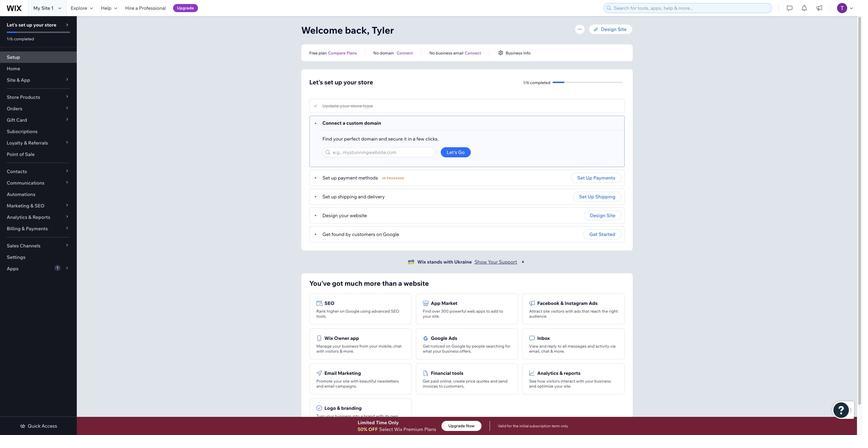 Task type: vqa. For each thing, say whether or not it's contained in the screenshot.
topmost Payments
yes



Task type: locate. For each thing, give the bounding box(es) containing it.
1 vertical spatial store
[[358, 79, 373, 86]]

wix for wix stands with ukraine show your support
[[418, 259, 426, 265]]

0 horizontal spatial set
[[18, 22, 25, 28]]

set left payment
[[323, 175, 330, 181]]

payments
[[594, 175, 616, 181], [26, 226, 48, 232]]

1 horizontal spatial let's
[[309, 79, 323, 86]]

0 vertical spatial 1/6 completed
[[7, 36, 34, 41]]

site. inside see how visitors interact with your business and optimize your site.
[[564, 384, 572, 389]]

right
[[609, 309, 618, 314]]

1 horizontal spatial plans
[[425, 427, 436, 433]]

payments down analytics & reports dropdown button
[[26, 226, 48, 232]]

your inside turn your business into a brand with its own stunning logo and style.
[[326, 414, 334, 419]]

0 horizontal spatial 1/6
[[7, 36, 13, 41]]

1 vertical spatial visitors
[[325, 349, 339, 354]]

more. left messages at the bottom
[[554, 349, 565, 354]]

reply
[[548, 344, 557, 349]]

noticed
[[431, 344, 445, 349]]

sales
[[7, 243, 19, 249]]

1 vertical spatial 1/6 completed
[[523, 80, 551, 85]]

set for set up payments
[[578, 175, 585, 181]]

& inside 'loyalty & referrals' dropdown button
[[24, 140, 27, 146]]

seo right advanced
[[391, 309, 399, 314]]

term
[[552, 425, 560, 429]]

e.g., mystunningwebsite.com field
[[331, 148, 433, 157]]

website
[[350, 213, 367, 219], [404, 280, 429, 288]]

1 vertical spatial plans
[[425, 427, 436, 433]]

attract
[[529, 309, 542, 314]]

completed up setup
[[14, 36, 34, 41]]

to
[[486, 309, 490, 314], [499, 309, 503, 314], [558, 344, 562, 349], [439, 384, 443, 389]]

with left the beautiful
[[351, 379, 359, 384]]

with down facebook & instagram ads
[[566, 309, 574, 314]]

payments inside 'button'
[[594, 175, 616, 181]]

0 horizontal spatial let's
[[7, 22, 17, 28]]

site. inside find over 300 powerful web apps to add to your site.
[[432, 314, 440, 319]]

2 connect link from the left
[[465, 50, 481, 56]]

0 vertical spatial set
[[18, 22, 25, 28]]

0 vertical spatial store
[[45, 22, 56, 28]]

0 horizontal spatial by
[[346, 232, 351, 238]]

0 vertical spatial up
[[586, 175, 593, 181]]

seo up analytics & reports dropdown button
[[35, 203, 45, 209]]

& up interact
[[560, 371, 563, 377]]

set for set up shipping and delivery
[[323, 194, 330, 200]]

0 horizontal spatial connect
[[323, 120, 342, 126]]

let's
[[7, 22, 17, 28], [309, 79, 323, 86], [447, 150, 457, 156]]

0 horizontal spatial on
[[340, 309, 345, 314]]

1 vertical spatial design site
[[590, 213, 616, 219]]

on inside the get noticed on google by people searching for what your business offers.
[[446, 344, 451, 349]]

marketing
[[7, 203, 29, 209], [338, 371, 361, 377]]

set up setup
[[18, 22, 25, 28]]

google right customers
[[383, 232, 399, 238]]

1 vertical spatial analytics
[[538, 371, 559, 377]]

site
[[543, 309, 550, 314], [343, 379, 350, 384]]

find left "over" on the right
[[423, 309, 431, 314]]

seo inside rank higher on google using advanced seo tools.
[[391, 309, 399, 314]]

and left delivery
[[358, 194, 366, 200]]

ads up reach
[[589, 301, 598, 307]]

1 horizontal spatial 1/6
[[523, 80, 529, 85]]

no domain connect
[[374, 50, 413, 55]]

visitors down owner
[[325, 349, 339, 354]]

2 vertical spatial on
[[446, 344, 451, 349]]

payments for billing & payments
[[26, 226, 48, 232]]

automations
[[7, 192, 35, 198]]

1 horizontal spatial set
[[324, 79, 333, 86]]

more. inside manage your business from your mobile, chat with visitors & more.
[[343, 349, 354, 354]]

0 vertical spatial visitors
[[551, 309, 565, 314]]

2 more. from the left
[[554, 349, 565, 354]]

reports
[[564, 371, 581, 377]]

chat right mobile,
[[394, 344, 402, 349]]

1 horizontal spatial no
[[430, 50, 435, 55]]

site. left 300
[[432, 314, 440, 319]]

1 vertical spatial the
[[513, 425, 519, 429]]

2 vertical spatial seo
[[391, 309, 399, 314]]

0 horizontal spatial the
[[513, 425, 519, 429]]

to left "all"
[[558, 344, 562, 349]]

2 vertical spatial let's
[[447, 150, 457, 156]]

0 horizontal spatial site.
[[432, 314, 440, 319]]

0 horizontal spatial 1/6 completed
[[7, 36, 34, 41]]

with inside turn your business into a brand with its own stunning logo and style.
[[376, 414, 384, 419]]

seo inside dropdown button
[[35, 203, 45, 209]]

get
[[323, 232, 331, 238], [590, 232, 598, 238], [423, 344, 430, 349], [423, 379, 430, 384]]

show
[[475, 259, 487, 265]]

& inside site & app popup button
[[17, 77, 20, 83]]

0 horizontal spatial connect link
[[397, 50, 413, 56]]

visitors down facebook
[[551, 309, 565, 314]]

1 horizontal spatial upgrade
[[449, 424, 465, 429]]

domain up find your perfect domain and secure it in a few clicks.
[[364, 120, 381, 126]]

sales channels button
[[0, 241, 77, 252]]

a left custom
[[343, 120, 345, 126]]

show your support button
[[475, 259, 517, 265]]

1 no from the left
[[374, 50, 379, 55]]

your inside find over 300 powerful web apps to add to your site.
[[423, 314, 431, 319]]

app up "over" on the right
[[431, 301, 441, 307]]

set left the shipping
[[323, 194, 330, 200]]

payments inside dropdown button
[[26, 226, 48, 232]]

more. down app
[[343, 349, 354, 354]]

completed inside sidebar element
[[14, 36, 34, 41]]

wix left stands
[[418, 259, 426, 265]]

0 vertical spatial on
[[376, 232, 382, 238]]

site. down reports
[[564, 384, 572, 389]]

paid
[[431, 379, 439, 384]]

find inside find over 300 powerful web apps to add to your site.
[[423, 309, 431, 314]]

gift card button
[[0, 115, 77, 126]]

0 vertical spatial payments
[[594, 175, 616, 181]]

app down home link
[[21, 77, 30, 83]]

only
[[388, 420, 399, 427]]

0 vertical spatial upgrade
[[177, 5, 194, 10]]

to right invoices
[[439, 384, 443, 389]]

to inside get paid online, create price quotes and send invoices to customers.
[[439, 384, 443, 389]]

set inside 'button'
[[578, 175, 585, 181]]

owner
[[334, 336, 349, 342]]

wix inside 'limited time only 50% off select wix premium plans'
[[394, 427, 403, 433]]

and left campaigns.
[[317, 384, 324, 389]]

site inside promote your site with beautiful newsletters and email campaigns.
[[343, 379, 350, 384]]

0 horizontal spatial no
[[374, 50, 379, 55]]

2 vertical spatial wix
[[394, 427, 403, 433]]

price
[[466, 379, 476, 384]]

your right the update
[[340, 103, 350, 109]]

premium
[[404, 427, 423, 433]]

up up setup link
[[26, 22, 32, 28]]

analytics for analytics & reports
[[538, 371, 559, 377]]

& up analytics & reports
[[30, 203, 34, 209]]

get left found
[[323, 232, 331, 238]]

settings
[[7, 255, 25, 261]]

subscriptions
[[7, 129, 38, 135]]

that
[[582, 309, 590, 314]]

& for analytics & reports
[[560, 371, 563, 377]]

0 vertical spatial find
[[323, 136, 332, 142]]

0 horizontal spatial find
[[323, 136, 332, 142]]

1 horizontal spatial ads
[[589, 301, 598, 307]]

tools
[[452, 371, 464, 377]]

and left how
[[529, 384, 537, 389]]

your down logo at bottom left
[[326, 414, 334, 419]]

business info
[[506, 50, 531, 55]]

let's set up your store down my
[[7, 22, 56, 28]]

2 horizontal spatial on
[[446, 344, 451, 349]]

1 horizontal spatial marketing
[[338, 371, 361, 377]]

1/6 completed inside sidebar element
[[7, 36, 34, 41]]

your down email marketing
[[334, 379, 342, 384]]

google down google ads
[[452, 344, 466, 349]]

connect link for no domain connect
[[397, 50, 413, 56]]

the left initial
[[513, 425, 519, 429]]

0 horizontal spatial analytics
[[7, 215, 27, 221]]

app
[[351, 336, 359, 342]]

chat
[[394, 344, 402, 349], [542, 349, 550, 354]]

by
[[346, 232, 351, 238], [467, 344, 471, 349]]

google left using
[[346, 309, 360, 314]]

by inside the get noticed on google by people searching for what your business offers.
[[467, 344, 471, 349]]

get left started
[[590, 232, 598, 238]]

chat right "email,"
[[542, 349, 550, 354]]

0 vertical spatial app
[[21, 77, 30, 83]]

0 horizontal spatial payments
[[26, 226, 48, 232]]

1 vertical spatial site.
[[564, 384, 572, 389]]

0 horizontal spatial email
[[325, 384, 335, 389]]

set up the update
[[324, 79, 333, 86]]

up up the update
[[335, 79, 342, 86]]

0 horizontal spatial seo
[[35, 203, 45, 209]]

connect
[[397, 50, 413, 55], [465, 50, 481, 55], [323, 120, 342, 126]]

get inside get paid online, create price quotes and send invoices to customers.
[[423, 379, 430, 384]]

0 vertical spatial site
[[543, 309, 550, 314]]

customers.
[[444, 384, 465, 389]]

1 connect link from the left
[[397, 50, 413, 56]]

your right what
[[433, 349, 442, 354]]

1 inside sidebar element
[[57, 266, 58, 271]]

& right logo at bottom left
[[337, 406, 340, 412]]

1 horizontal spatial app
[[431, 301, 441, 307]]

type
[[363, 103, 373, 109]]

1/6 down the info
[[523, 80, 529, 85]]

visitors inside manage your business from your mobile, chat with visitors & more.
[[325, 349, 339, 354]]

ads up the get noticed on google by people searching for what your business offers.
[[449, 336, 458, 342]]

0 vertical spatial plans
[[347, 50, 357, 55]]

marketing inside marketing & seo dropdown button
[[7, 203, 29, 209]]

1 horizontal spatial chat
[[542, 349, 550, 354]]

up inside set up payments 'button'
[[586, 175, 593, 181]]

& for logo & branding
[[337, 406, 340, 412]]

analytics inside dropdown button
[[7, 215, 27, 221]]

1 horizontal spatial connect link
[[465, 50, 481, 56]]

let's inside sidebar element
[[7, 22, 17, 28]]

plans right premium at the left of page
[[425, 427, 436, 433]]

up inside sidebar element
[[26, 22, 32, 28]]

hire a professional link
[[121, 0, 170, 16]]

powerful
[[450, 309, 466, 314]]

help
[[101, 5, 111, 11]]

0 horizontal spatial app
[[21, 77, 30, 83]]

1 vertical spatial wix
[[325, 336, 333, 342]]

style.
[[351, 419, 361, 425]]

1 vertical spatial email
[[325, 384, 335, 389]]

a right in
[[413, 136, 416, 142]]

visitors inside see how visitors interact with your business and optimize your site.
[[547, 379, 560, 384]]

50%
[[358, 427, 368, 433]]

website up get found by customers on google
[[350, 213, 367, 219]]

wix up manage
[[325, 336, 333, 342]]

logo & branding
[[325, 406, 362, 412]]

of
[[19, 152, 24, 158]]

more.
[[343, 349, 354, 354], [554, 349, 565, 354]]

1 horizontal spatial more.
[[554, 349, 565, 354]]

0 vertical spatial let's set up your store
[[7, 22, 56, 28]]

set
[[323, 175, 330, 181], [578, 175, 585, 181], [323, 194, 330, 200], [579, 194, 587, 200]]

& inside billing & payments dropdown button
[[22, 226, 25, 232]]

design site link
[[589, 24, 633, 34]]

your left "over" on the right
[[423, 314, 431, 319]]

& right facebook
[[561, 301, 564, 307]]

1 vertical spatial site
[[343, 379, 350, 384]]

& inside analytics & reports dropdown button
[[28, 215, 32, 221]]

welcome back, tyler
[[301, 24, 394, 36]]

more. inside view and reply to all messages and activity via email, chat & more.
[[554, 349, 565, 354]]

facebook
[[538, 301, 560, 307]]

set inside button
[[579, 194, 587, 200]]

with
[[444, 259, 453, 265], [566, 309, 574, 314], [317, 349, 325, 354], [351, 379, 359, 384], [576, 379, 584, 384], [376, 414, 384, 419]]

1/6 up setup
[[7, 36, 13, 41]]

1/6 completed
[[7, 36, 34, 41], [523, 80, 551, 85]]

0 vertical spatial let's
[[7, 22, 17, 28]]

customers
[[352, 232, 375, 238]]

1 vertical spatial on
[[340, 309, 345, 314]]

chat inside view and reply to all messages and activity via email, chat & more.
[[542, 349, 550, 354]]

1 horizontal spatial analytics
[[538, 371, 559, 377]]

google inside the get noticed on google by people searching for what your business offers.
[[452, 344, 466, 349]]

1/6 inside sidebar element
[[7, 36, 13, 41]]

your right from
[[369, 344, 378, 349]]

1 vertical spatial 1
[[57, 266, 58, 271]]

1 horizontal spatial completed
[[530, 80, 551, 85]]

up up set up shipping
[[586, 175, 593, 181]]

set for set up payment methods
[[323, 175, 330, 181]]

get inside the get noticed on google by people searching for what your business offers.
[[423, 344, 430, 349]]

a
[[135, 5, 138, 11], [343, 120, 345, 126], [413, 136, 416, 142], [398, 280, 402, 288], [361, 414, 363, 419]]

your inside the get noticed on google by people searching for what your business offers.
[[433, 349, 442, 354]]

& down owner
[[340, 349, 343, 354]]

& inside marketing & seo dropdown button
[[30, 203, 34, 209]]

analytics up how
[[538, 371, 559, 377]]

set up shipping and delivery
[[323, 194, 385, 200]]

upgrade right professional
[[177, 5, 194, 10]]

secure
[[388, 136, 403, 142]]

view
[[529, 344, 539, 349]]

with inside manage your business from your mobile, chat with visitors & more.
[[317, 349, 325, 354]]

visitors down analytics & reports
[[547, 379, 560, 384]]

& left reports
[[28, 215, 32, 221]]

1 more. from the left
[[343, 349, 354, 354]]

on for google ads
[[446, 344, 451, 349]]

up for shipping
[[588, 194, 595, 200]]

0 horizontal spatial 1
[[51, 5, 54, 11]]

connect link
[[397, 50, 413, 56], [465, 50, 481, 56]]

1 vertical spatial marketing
[[338, 371, 361, 377]]

home
[[7, 66, 20, 72]]

a right hire
[[135, 5, 138, 11]]

site & app
[[7, 77, 30, 83]]

let's up the update
[[309, 79, 323, 86]]

rank
[[317, 309, 326, 314]]

what
[[423, 349, 432, 354]]

1 horizontal spatial email
[[454, 50, 464, 55]]

for inside the get noticed on google by people searching for what your business offers.
[[505, 344, 511, 349]]

1 vertical spatial by
[[467, 344, 471, 349]]

marketing down automations
[[7, 203, 29, 209]]

turn
[[317, 414, 325, 419]]

rank higher on google using advanced seo tools.
[[317, 309, 399, 319]]

methods
[[359, 175, 378, 181]]

on right higher
[[340, 309, 345, 314]]

let's set up your store up update your store type
[[309, 79, 373, 86]]

web
[[467, 309, 475, 314]]

1 vertical spatial 1/6
[[523, 80, 529, 85]]

1 horizontal spatial wix
[[394, 427, 403, 433]]

let's go
[[447, 150, 465, 156]]

up
[[586, 175, 593, 181], [588, 194, 595, 200]]

on right customers
[[376, 232, 382, 238]]

set up set up shipping
[[578, 175, 585, 181]]

1 vertical spatial website
[[404, 280, 429, 288]]

1 horizontal spatial website
[[404, 280, 429, 288]]

0 horizontal spatial ads
[[449, 336, 458, 342]]

2 horizontal spatial let's
[[447, 150, 457, 156]]

and left secure
[[379, 136, 387, 142]]

a right into
[[361, 414, 363, 419]]

get left noticed
[[423, 344, 430, 349]]

0 horizontal spatial let's set up your store
[[7, 22, 56, 28]]

your down my
[[33, 22, 44, 28]]

0 vertical spatial completed
[[14, 36, 34, 41]]

store up type in the left of the page
[[358, 79, 373, 86]]

seo up higher
[[325, 301, 335, 307]]

1 vertical spatial app
[[431, 301, 441, 307]]

more
[[364, 280, 381, 288]]

get inside button
[[590, 232, 598, 238]]

automations link
[[0, 189, 77, 200]]

with up time
[[376, 414, 384, 419]]

free
[[309, 50, 318, 55]]

quick access button
[[20, 424, 57, 430]]

for right valid
[[507, 425, 512, 429]]

& for site & app
[[17, 77, 20, 83]]

no for no domain
[[374, 50, 379, 55]]

0 horizontal spatial more.
[[343, 349, 354, 354]]

1 horizontal spatial find
[[423, 309, 431, 314]]

2 no from the left
[[430, 50, 435, 55]]

business inside the get noticed on google by people searching for what your business offers.
[[442, 349, 459, 354]]

wix for wix owner app
[[325, 336, 333, 342]]

1 horizontal spatial the
[[602, 309, 608, 314]]

tyler
[[372, 24, 394, 36]]

site down email marketing
[[343, 379, 350, 384]]

back,
[[345, 24, 370, 36]]

0 vertical spatial ads
[[589, 301, 598, 307]]

0 vertical spatial wix
[[418, 259, 426, 265]]

design site inside button
[[590, 213, 616, 219]]

0 vertical spatial 1/6
[[7, 36, 13, 41]]

up left the shipping
[[331, 194, 337, 200]]

only.
[[561, 425, 569, 429]]

1 vertical spatial upgrade
[[449, 424, 465, 429]]

wix
[[418, 259, 426, 265], [325, 336, 333, 342], [394, 427, 403, 433]]

brand
[[364, 414, 375, 419]]

and left send at the bottom right of page
[[490, 379, 498, 384]]

1 horizontal spatial site
[[543, 309, 550, 314]]

1 horizontal spatial by
[[467, 344, 471, 349]]

1 vertical spatial domain
[[364, 120, 381, 126]]

0 horizontal spatial marketing
[[7, 203, 29, 209]]

set left 'shipping'
[[579, 194, 587, 200]]

up inside set up shipping button
[[588, 194, 595, 200]]

connect a custom domain
[[323, 120, 381, 126]]

domain right perfect
[[361, 136, 378, 142]]

site
[[41, 5, 50, 11], [618, 26, 627, 32], [7, 77, 16, 83], [607, 213, 616, 219]]

0 horizontal spatial upgrade
[[177, 5, 194, 10]]

& right the loyalty
[[24, 140, 27, 146]]

find left perfect
[[323, 136, 332, 142]]

visitors inside attract site visitors with ads that reach the right audience.
[[551, 309, 565, 314]]

0 horizontal spatial chat
[[394, 344, 402, 349]]

1 right my
[[51, 5, 54, 11]]

campaigns.
[[336, 384, 357, 389]]

with down reports
[[576, 379, 584, 384]]

by left "people"
[[467, 344, 471, 349]]

on inside rank higher on google using advanced seo tools.
[[340, 309, 345, 314]]

store left type in the left of the page
[[351, 103, 362, 109]]

to right add
[[499, 309, 503, 314]]

by right found
[[346, 232, 351, 238]]

completed down the info
[[530, 80, 551, 85]]



Task type: describe. For each thing, give the bounding box(es) containing it.
no business email connect
[[430, 50, 481, 55]]

get for get started
[[590, 232, 598, 238]]

attract site visitors with ads that reach the right audience.
[[529, 309, 618, 319]]

0 vertical spatial domain
[[380, 50, 394, 55]]

store inside sidebar element
[[45, 22, 56, 28]]

analytics & reports
[[538, 371, 581, 377]]

subscription
[[530, 425, 551, 429]]

apps
[[476, 309, 486, 314]]

update your store type
[[323, 103, 373, 109]]

your down analytics & reports
[[555, 384, 563, 389]]

progress
[[387, 177, 405, 180]]

higher
[[327, 309, 339, 314]]

let's go button
[[441, 148, 471, 158]]

with inside see how visitors interact with your business and optimize your site.
[[576, 379, 584, 384]]

domain for perfect
[[361, 136, 378, 142]]

app inside popup button
[[21, 77, 30, 83]]

marketing & seo button
[[0, 200, 77, 212]]

plans inside 'limited time only 50% off select wix premium plans'
[[425, 427, 436, 433]]

and left activity
[[588, 344, 595, 349]]

valid for the initial subscription term only.
[[498, 425, 569, 429]]

a inside turn your business into a brand with its own stunning logo and style.
[[361, 414, 363, 419]]

set inside sidebar element
[[18, 22, 25, 28]]

0 vertical spatial email
[[454, 50, 464, 55]]

loyalty
[[7, 140, 23, 146]]

email marketing
[[325, 371, 361, 377]]

1 vertical spatial for
[[507, 425, 512, 429]]

1 horizontal spatial 1/6 completed
[[523, 80, 551, 85]]

your down owner
[[333, 344, 341, 349]]

help button
[[97, 0, 121, 16]]

in
[[408, 136, 412, 142]]

limited
[[358, 420, 375, 427]]

payment
[[338, 175, 357, 181]]

upgrade now
[[449, 424, 475, 429]]

find over 300 powerful web apps to add to your site.
[[423, 309, 503, 319]]

promote your site with beautiful newsletters and email campaigns.
[[317, 379, 399, 389]]

the inside attract site visitors with ads that reach the right audience.
[[602, 309, 608, 314]]

you've
[[309, 280, 331, 288]]

visitors for facebook
[[551, 309, 565, 314]]

1 horizontal spatial on
[[376, 232, 382, 238]]

messages
[[568, 344, 587, 349]]

with right stands
[[444, 259, 453, 265]]

channels
[[20, 243, 41, 249]]

using
[[361, 309, 371, 314]]

billing
[[7, 226, 21, 232]]

quick
[[28, 424, 41, 430]]

with inside attract site visitors with ads that reach the right audience.
[[566, 309, 574, 314]]

site inside button
[[607, 213, 616, 219]]

tools.
[[317, 314, 327, 319]]

sidebar element
[[0, 16, 77, 436]]

no for no business email
[[430, 50, 435, 55]]

design inside button
[[590, 213, 606, 219]]

update
[[323, 103, 339, 109]]

set up shipping
[[579, 194, 616, 200]]

access
[[42, 424, 57, 430]]

to inside view and reply to all messages and activity via email, chat & more.
[[558, 344, 562, 349]]

upgrade for upgrade now
[[449, 424, 465, 429]]

explore
[[71, 5, 87, 11]]

& inside manage your business from your mobile, chat with visitors & more.
[[340, 349, 343, 354]]

let's inside button
[[447, 150, 457, 156]]

contacts button
[[0, 166, 77, 178]]

find for find your perfect domain and secure it in a few clicks.
[[323, 136, 332, 142]]

up left payment
[[331, 175, 337, 181]]

site. for &
[[564, 384, 572, 389]]

google up noticed
[[431, 336, 448, 342]]

site. for market
[[432, 314, 440, 319]]

find for find over 300 powerful web apps to add to your site.
[[423, 309, 431, 314]]

site & app button
[[0, 74, 77, 86]]

much
[[345, 280, 363, 288]]

0 vertical spatial by
[[346, 232, 351, 238]]

all
[[563, 344, 567, 349]]

get for get found by customers on google
[[323, 232, 331, 238]]

welcome
[[301, 24, 343, 36]]

get started button
[[584, 230, 622, 240]]

on for seo
[[340, 309, 345, 314]]

up for payments
[[586, 175, 593, 181]]

and inside see how visitors interact with your business and optimize your site.
[[529, 384, 537, 389]]

off
[[369, 427, 378, 433]]

manage your business from your mobile, chat with visitors & more.
[[317, 344, 402, 354]]

0 horizontal spatial website
[[350, 213, 367, 219]]

store
[[7, 94, 19, 100]]

settings link
[[0, 252, 77, 263]]

delivery
[[367, 194, 385, 200]]

your inside sidebar element
[[33, 22, 44, 28]]

1 horizontal spatial connect
[[397, 50, 413, 55]]

newsletters
[[377, 379, 399, 384]]

and inside promote your site with beautiful newsletters and email campaigns.
[[317, 384, 324, 389]]

2 horizontal spatial connect
[[465, 50, 481, 55]]

and inside get paid online, create price quotes and send invoices to customers.
[[490, 379, 498, 384]]

online,
[[440, 379, 452, 384]]

1 vertical spatial completed
[[530, 80, 551, 85]]

upgrade for upgrade
[[177, 5, 194, 10]]

into
[[353, 414, 360, 419]]

1 horizontal spatial seo
[[325, 301, 335, 307]]

& for loyalty & referrals
[[24, 140, 27, 146]]

via
[[611, 344, 616, 349]]

set up payments
[[578, 175, 616, 181]]

searching
[[486, 344, 505, 349]]

quick access
[[28, 424, 57, 430]]

get for get paid online, create price quotes and send invoices to customers.
[[423, 379, 430, 384]]

your down the shipping
[[339, 213, 349, 219]]

domain for custom
[[364, 120, 381, 126]]

& inside view and reply to all messages and activity via email, chat & more.
[[551, 349, 553, 354]]

loyalty & referrals
[[7, 140, 48, 146]]

hire
[[125, 5, 134, 11]]

let's set up your store inside sidebar element
[[7, 22, 56, 28]]

from
[[360, 344, 369, 349]]

my
[[33, 5, 40, 11]]

time
[[376, 420, 387, 427]]

1 vertical spatial ads
[[449, 336, 458, 342]]

google inside rank higher on google using advanced seo tools.
[[346, 309, 360, 314]]

get for get noticed on google by people searching for what your business offers.
[[423, 344, 430, 349]]

your up update your store type
[[344, 79, 357, 86]]

create
[[453, 379, 465, 384]]

analytics for analytics & reports
[[7, 215, 27, 221]]

now
[[466, 424, 475, 429]]

store products
[[7, 94, 40, 100]]

upgrade now button
[[442, 422, 482, 432]]

email
[[325, 371, 337, 377]]

with inside promote your site with beautiful newsletters and email campaigns.
[[351, 379, 359, 384]]

and inside turn your business into a brand with its own stunning logo and style.
[[343, 419, 350, 425]]

store products button
[[0, 92, 77, 103]]

business inside manage your business from your mobile, chat with visitors & more.
[[342, 344, 359, 349]]

& for marketing & seo
[[30, 203, 34, 209]]

& for analytics & reports
[[28, 215, 32, 221]]

advanced
[[372, 309, 390, 314]]

to left add
[[486, 309, 490, 314]]

custom
[[347, 120, 363, 126]]

your right interact
[[585, 379, 594, 384]]

communications
[[7, 180, 44, 186]]

app market
[[431, 301, 458, 307]]

find your perfect domain and secure it in a few clicks.
[[323, 136, 439, 142]]

get started
[[590, 232, 616, 238]]

1 vertical spatial let's
[[309, 79, 323, 86]]

and down 'inbox'
[[540, 344, 547, 349]]

2 vertical spatial store
[[351, 103, 362, 109]]

0 vertical spatial design site
[[601, 26, 627, 32]]

inbox
[[538, 336, 550, 342]]

& for facebook & instagram ads
[[561, 301, 564, 307]]

business inside see how visitors interact with your business and optimize your site.
[[595, 379, 611, 384]]

see
[[529, 379, 537, 384]]

your inside promote your site with beautiful newsletters and email campaigns.
[[334, 379, 342, 384]]

set for set up shipping
[[579, 194, 587, 200]]

connect link for no business email connect
[[465, 50, 481, 56]]

site inside popup button
[[7, 77, 16, 83]]

marketing & seo
[[7, 203, 45, 209]]

business
[[506, 50, 523, 55]]

business inside turn your business into a brand with its own stunning logo and style.
[[335, 414, 352, 419]]

email inside promote your site with beautiful newsletters and email campaigns.
[[325, 384, 335, 389]]

valid
[[498, 425, 507, 429]]

site inside attract site visitors with ads that reach the right audience.
[[543, 309, 550, 314]]

& for billing & payments
[[22, 226, 25, 232]]

your left perfect
[[333, 136, 343, 142]]

facebook & instagram ads
[[538, 301, 598, 307]]

perfect
[[344, 136, 360, 142]]

chat inside manage your business from your mobile, chat with visitors & more.
[[394, 344, 402, 349]]

send
[[499, 379, 508, 384]]

interact
[[561, 379, 576, 384]]

wix stands with ukraine show your support
[[418, 259, 517, 265]]

1 vertical spatial let's set up your store
[[309, 79, 373, 86]]

upgrade button
[[173, 4, 198, 12]]

visitors for analytics
[[547, 379, 560, 384]]

compare
[[328, 50, 346, 55]]

subscriptions link
[[0, 126, 77, 137]]

Search for tools, apps, help & more... field
[[612, 3, 770, 13]]

setup
[[7, 54, 20, 60]]

products
[[20, 94, 40, 100]]

payments for set up payments
[[594, 175, 616, 181]]

a right "than"
[[398, 280, 402, 288]]

point of sale link
[[0, 149, 77, 160]]

hire a professional
[[125, 5, 166, 11]]

0 vertical spatial 1
[[51, 5, 54, 11]]



